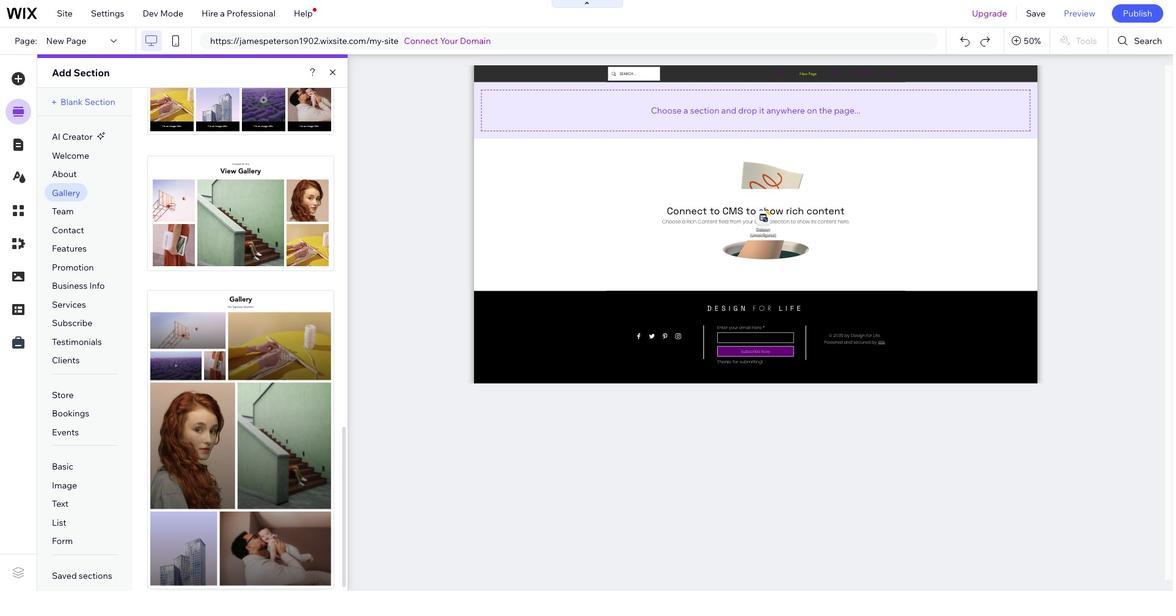 Task type: describe. For each thing, give the bounding box(es) containing it.
page...
[[834, 105, 861, 116]]

form
[[52, 536, 73, 547]]

features
[[52, 243, 87, 254]]

drop
[[738, 105, 757, 116]]

info
[[89, 281, 105, 292]]

hire
[[202, 8, 218, 19]]

tools
[[1076, 35, 1097, 46]]

testimonials
[[52, 337, 102, 348]]

choose
[[651, 105, 682, 116]]

hire a professional
[[202, 8, 276, 19]]

50%
[[1024, 35, 1041, 46]]

new page
[[46, 35, 86, 46]]

new
[[46, 35, 64, 46]]

choose a section and drop it anywhere on the page...
[[651, 105, 861, 116]]

saved sections
[[52, 571, 112, 582]]

sections
[[79, 571, 112, 582]]

a for professional
[[220, 8, 225, 19]]

search
[[1134, 35, 1162, 46]]

the
[[819, 105, 832, 116]]

creator
[[62, 131, 93, 142]]

site
[[57, 8, 73, 19]]

services
[[52, 299, 86, 310]]

section for blank section
[[85, 97, 115, 108]]

gallery
[[52, 187, 80, 198]]

https://jamespeterson1902.wixsite.com/my-site connect your domain
[[210, 35, 491, 46]]

text
[[52, 499, 69, 510]]

anywhere
[[767, 105, 805, 116]]

section for add section
[[74, 67, 110, 79]]

blank section
[[60, 97, 115, 108]]

upgrade
[[972, 8, 1007, 19]]

professional
[[227, 8, 276, 19]]

add
[[52, 67, 71, 79]]

mode
[[160, 8, 183, 19]]

domain
[[460, 35, 491, 46]]

events
[[52, 427, 79, 438]]

team
[[52, 206, 74, 217]]

search button
[[1109, 27, 1173, 54]]

connect
[[404, 35, 438, 46]]

and
[[721, 105, 736, 116]]

dev
[[143, 8, 158, 19]]

section
[[690, 105, 719, 116]]



Task type: locate. For each thing, give the bounding box(es) containing it.
1 vertical spatial section
[[85, 97, 115, 108]]

store
[[52, 390, 74, 401]]

a left "section"
[[684, 105, 688, 116]]

section
[[74, 67, 110, 79], [85, 97, 115, 108]]

list
[[52, 517, 66, 528]]

it
[[759, 105, 765, 116]]

ai
[[52, 131, 60, 142]]

publish button
[[1112, 4, 1164, 23]]

contact
[[52, 225, 84, 236]]

section right blank
[[85, 97, 115, 108]]

tools button
[[1050, 27, 1108, 54]]

0 vertical spatial a
[[220, 8, 225, 19]]

0 vertical spatial section
[[74, 67, 110, 79]]

saved
[[52, 571, 77, 582]]

1 horizontal spatial a
[[684, 105, 688, 116]]

page
[[66, 35, 86, 46]]

a
[[220, 8, 225, 19], [684, 105, 688, 116]]

clients
[[52, 355, 80, 366]]

1 vertical spatial a
[[684, 105, 688, 116]]

ai creator
[[52, 131, 93, 142]]

your
[[440, 35, 458, 46]]

add section
[[52, 67, 110, 79]]

50% button
[[1005, 27, 1050, 54]]

a for section
[[684, 105, 688, 116]]

publish
[[1123, 8, 1153, 19]]

help
[[294, 8, 313, 19]]

image
[[52, 480, 77, 491]]

preview
[[1064, 8, 1096, 19]]

save
[[1026, 8, 1046, 19]]

site
[[384, 35, 399, 46]]

bookings
[[52, 408, 89, 419]]

blank
[[60, 97, 83, 108]]

welcome
[[52, 150, 89, 161]]

save button
[[1017, 0, 1055, 27]]

about
[[52, 169, 77, 180]]

basic
[[52, 462, 73, 473]]

business
[[52, 281, 87, 292]]

subscribe
[[52, 318, 92, 329]]

a right hire
[[220, 8, 225, 19]]

dev mode
[[143, 8, 183, 19]]

on
[[807, 105, 817, 116]]

business info
[[52, 281, 105, 292]]

settings
[[91, 8, 124, 19]]

preview button
[[1055, 0, 1105, 27]]

section up blank section
[[74, 67, 110, 79]]

promotion
[[52, 262, 94, 273]]

0 horizontal spatial a
[[220, 8, 225, 19]]

https://jamespeterson1902.wixsite.com/my-
[[210, 35, 384, 46]]



Task type: vqa. For each thing, say whether or not it's contained in the screenshot.
Publish
yes



